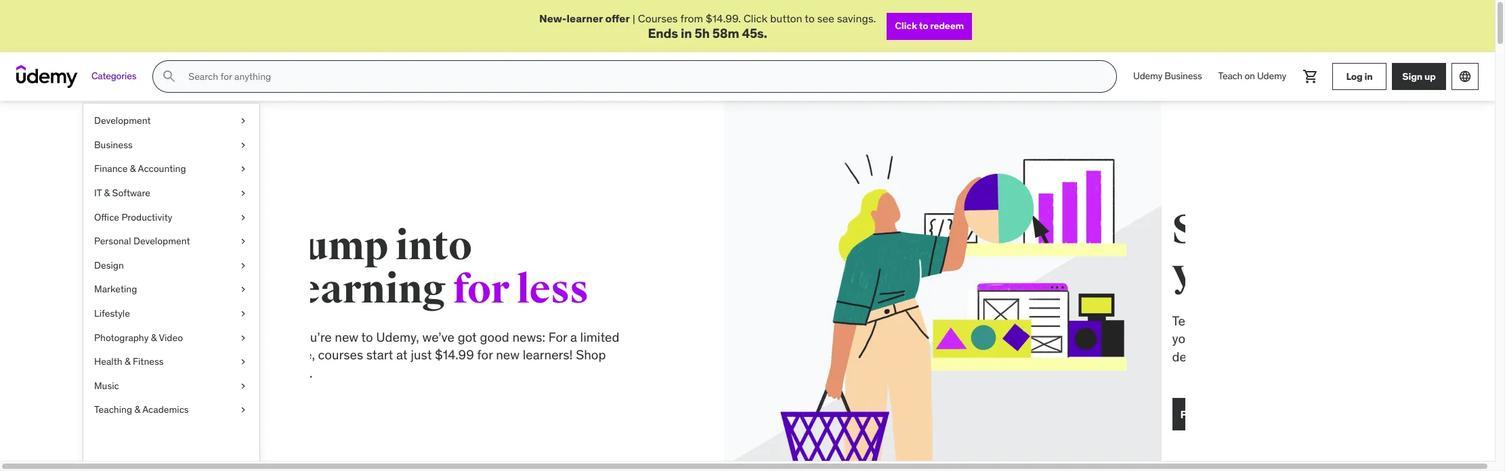 Task type: vqa. For each thing, say whether or not it's contained in the screenshot.
& for Academics
yes



Task type: describe. For each thing, give the bounding box(es) containing it.
0 horizontal spatial and
[[1136, 313, 1157, 329]]

button
[[770, 12, 802, 25]]

xsmall image for personal development
[[238, 235, 249, 248]]

udemy business
[[1133, 70, 1202, 82]]

1 horizontal spatial business
[[1165, 70, 1202, 82]]

log in link
[[1332, 63, 1387, 90]]

design
[[94, 259, 124, 271]]

practice,
[[1228, 349, 1278, 365]]

click to redeem
[[895, 20, 964, 32]]

that
[[1182, 206, 1260, 255]]

.
[[764, 25, 767, 42]]

software
[[112, 187, 150, 199]]

technology
[[1067, 313, 1133, 329]]

change
[[1262, 313, 1305, 329]]

in inside the new-learner offer | courses from $14.99. click button to see savings. ends in 5h 58m 45s .
[[681, 25, 692, 42]]

log in
[[1346, 70, 1373, 82]]

for less
[[348, 266, 484, 315]]

courses
[[213, 347, 258, 363]]

jump into learning
[[181, 222, 367, 315]]

marketing link
[[83, 278, 259, 302]]

teaching & academics link
[[83, 399, 259, 423]]

faster.
[[1105, 331, 1141, 347]]

& for video
[[151, 332, 157, 344]]

to inside if you're new to udemy, we've got good news: for a limited time, courses start at just $14.99 for new learners! shop now.
[[256, 329, 268, 345]]

photography & video
[[94, 332, 183, 344]]

marketing
[[94, 283, 137, 296]]

& for software
[[104, 187, 110, 199]]

1 vertical spatial new
[[391, 347, 415, 363]]

log
[[1346, 70, 1363, 82]]

photography
[[94, 332, 149, 344]]

you're inside if you're new to udemy, we've got good news: for a limited time, courses start at just $14.99 for new learners! shop now.
[[192, 329, 227, 345]]

on inside "link"
[[1245, 70, 1255, 82]]

it & software link
[[83, 182, 259, 206]]

udemy image
[[16, 65, 78, 88]]

hands-
[[1170, 349, 1210, 365]]

xsmall image for it & software
[[238, 187, 249, 200]]

if you're new to udemy, we've got good news: for a limited time, courses start at just $14.99 for new learners! shop now.
[[181, 329, 514, 381]]

video
[[159, 332, 183, 344]]

office
[[94, 211, 119, 223]]

—
[[1333, 313, 1344, 329]]

udemy inside udemy business link
[[1133, 70, 1162, 82]]

teaching & academics
[[94, 404, 189, 416]]

just
[[306, 347, 327, 363]]

sign
[[1402, 70, 1423, 82]]

health & fitness link
[[83, 350, 259, 374]]

1 vertical spatial business
[[94, 139, 133, 151]]

teach on udemy link
[[1210, 60, 1294, 93]]

learner
[[567, 12, 603, 25]]

if
[[181, 329, 189, 345]]

udemy inside teach on udemy "link"
[[1257, 70, 1286, 82]]

for inside if you're new to udemy, we've got good news: for a limited time, courses start at just $14.99 for new learners! shop now.
[[372, 347, 388, 363]]

xsmall image for health & fitness
[[238, 356, 249, 369]]

jump
[[181, 222, 283, 271]]

goals
[[1192, 331, 1223, 347]]

click inside the new-learner offer | courses from $14.99. click button to see savings. ends in 5h 58m 45s .
[[744, 12, 768, 25]]

on inside 'technology and the world of work change fast — with us, you're faster. achieve goals and stay competitive with on- demand learning, hands-on practice, and more.'
[[1210, 349, 1225, 365]]

work
[[1231, 313, 1259, 329]]

offer
[[605, 12, 630, 25]]

& for academics
[[134, 404, 140, 416]]

udemy business link
[[1125, 60, 1210, 93]]

plan
[[1075, 408, 1098, 421]]

click to redeem button
[[887, 13, 972, 40]]

0 horizontal spatial new
[[230, 329, 253, 345]]

personal development
[[94, 235, 190, 247]]

development link
[[83, 109, 259, 133]]

it
[[94, 187, 102, 199]]

learning
[[181, 266, 341, 315]]

the
[[1160, 313, 1179, 329]]

teach
[[1218, 70, 1242, 82]]

stay
[[1251, 331, 1274, 347]]

design link
[[83, 254, 259, 278]]

fitness
[[133, 356, 164, 368]]

$14.99
[[330, 347, 369, 363]]

it & software
[[94, 187, 150, 199]]

photography & video link
[[83, 326, 259, 350]]

1 vertical spatial and
[[1226, 331, 1247, 347]]

ends
[[648, 25, 678, 42]]

from
[[680, 12, 703, 25]]

see
[[817, 12, 834, 25]]

xsmall image for development
[[238, 115, 249, 128]]

xsmall image for finance & accounting
[[238, 163, 249, 176]]

personal development link
[[83, 230, 259, 254]]

individuals
[[1116, 408, 1171, 421]]

choose a language image
[[1458, 70, 1472, 83]]

productivity
[[122, 211, 172, 223]]

2 vertical spatial for
[[1100, 408, 1114, 421]]

learning,
[[1117, 349, 1167, 365]]



Task type: locate. For each thing, give the bounding box(es) containing it.
office productivity link
[[83, 206, 259, 230]]

business
[[1165, 70, 1202, 82], [94, 139, 133, 151]]

0 horizontal spatial on
[[1210, 349, 1225, 365]]

xsmall image for music
[[238, 380, 249, 393]]

8 xsmall image from the top
[[238, 404, 249, 417]]

sign up
[[1402, 70, 1436, 82]]

0 vertical spatial business
[[1165, 70, 1202, 82]]

development inside personal development link
[[133, 235, 190, 247]]

2 udemy from the left
[[1257, 70, 1286, 82]]

development
[[94, 115, 151, 127], [133, 235, 190, 247]]

business link
[[83, 133, 259, 157]]

1 horizontal spatial in
[[1365, 70, 1373, 82]]

Search for anything text field
[[186, 65, 1100, 88]]

music
[[94, 380, 119, 392]]

3 xsmall image from the top
[[238, 187, 249, 200]]

new
[[230, 329, 253, 345], [391, 347, 415, 363]]

time,
[[181, 347, 210, 363]]

technology and the world of work change fast — with us, you're faster. achieve goals and stay competitive with on- demand learning, hands-on practice, and more.
[[1067, 313, 1396, 365]]

forward
[[1143, 249, 1293, 298]]

1 horizontal spatial to
[[805, 12, 815, 25]]

xsmall image inside finance & accounting link
[[238, 163, 249, 176]]

start
[[261, 347, 288, 363]]

click
[[744, 12, 768, 25], [895, 20, 917, 32]]

for up good
[[348, 266, 404, 315]]

xsmall image inside personal development link
[[238, 235, 249, 248]]

2 vertical spatial and
[[1281, 349, 1302, 365]]

xsmall image for teaching & academics
[[238, 404, 249, 417]]

drive
[[1267, 206, 1366, 255]]

in right log
[[1365, 70, 1373, 82]]

on down goals
[[1210, 349, 1225, 365]]

5h 58m 45s
[[695, 25, 764, 42]]

and
[[1136, 313, 1157, 329], [1226, 331, 1247, 347], [1281, 349, 1302, 365]]

to inside the new-learner offer | courses from $14.99. click button to see savings. ends in 5h 58m 45s .
[[805, 12, 815, 25]]

of
[[1217, 313, 1228, 329]]

1 horizontal spatial you're
[[1067, 331, 1102, 347]]

into
[[290, 222, 367, 271]]

xsmall image for office productivity
[[238, 211, 249, 224]]

learners!
[[418, 347, 468, 363]]

4 xsmall image from the top
[[238, 283, 249, 297]]

0 horizontal spatial business
[[94, 139, 133, 151]]

office productivity
[[94, 211, 172, 223]]

1 xsmall image from the top
[[238, 115, 249, 128]]

1 vertical spatial with
[[1348, 331, 1373, 347]]

and down the competitive
[[1281, 349, 1302, 365]]

& for accounting
[[130, 163, 136, 175]]

0 vertical spatial new
[[230, 329, 253, 345]]

new up courses
[[230, 329, 253, 345]]

development inside "link"
[[94, 115, 151, 127]]

with left on-
[[1348, 331, 1373, 347]]

2 xsmall image from the top
[[238, 211, 249, 224]]

you're up demand
[[1067, 331, 1102, 347]]

redeem
[[930, 20, 964, 32]]

more.
[[1305, 349, 1338, 365]]

&
[[130, 163, 136, 175], [104, 187, 110, 199], [151, 332, 157, 344], [125, 356, 130, 368], [134, 404, 140, 416]]

and down work
[[1226, 331, 1247, 347]]

& for fitness
[[125, 356, 130, 368]]

1 horizontal spatial and
[[1226, 331, 1247, 347]]

1 udemy from the left
[[1133, 70, 1162, 82]]

xsmall image inside it & software link
[[238, 187, 249, 200]]

xsmall image for design
[[238, 259, 249, 273]]

news:
[[407, 329, 440, 345]]

skills
[[1067, 206, 1175, 255]]

development down office productivity link on the top
[[133, 235, 190, 247]]

finance & accounting link
[[83, 157, 259, 182]]

us,
[[1375, 313, 1391, 329]]

demand
[[1067, 349, 1114, 365]]

xsmall image inside teaching & academics link
[[238, 404, 249, 417]]

click left redeem
[[895, 20, 917, 32]]

0 horizontal spatial in
[[681, 25, 692, 42]]

to left redeem
[[919, 20, 928, 32]]

savings.
[[837, 12, 876, 25]]

& right finance
[[130, 163, 136, 175]]

xsmall image
[[238, 115, 249, 128], [238, 139, 249, 152], [238, 187, 249, 200], [238, 259, 249, 273], [238, 380, 249, 393]]

xsmall image for lifestyle
[[238, 307, 249, 321]]

shopping cart with 0 items image
[[1303, 69, 1319, 85]]

you
[[1067, 249, 1136, 298]]

for
[[443, 329, 462, 345]]

health
[[94, 356, 122, 368]]

1 vertical spatial in
[[1365, 70, 1373, 82]]

2 horizontal spatial to
[[919, 20, 928, 32]]

categories
[[91, 70, 136, 82]]

xsmall image inside "development" "link"
[[238, 115, 249, 128]]

to inside click to redeem button
[[919, 20, 928, 32]]

0 horizontal spatial you're
[[192, 329, 227, 345]]

xsmall image inside marketing link
[[238, 283, 249, 297]]

1 xsmall image from the top
[[238, 163, 249, 176]]

finance & accounting
[[94, 163, 186, 175]]

udemy
[[1133, 70, 1162, 82], [1257, 70, 1286, 82]]

plan for individuals
[[1075, 408, 1171, 421]]

0 horizontal spatial udemy
[[1133, 70, 1162, 82]]

4 xsmall image from the top
[[238, 259, 249, 273]]

plan for individuals link
[[1067, 399, 1180, 431]]

accounting
[[138, 163, 186, 175]]

health & fitness
[[94, 356, 164, 368]]

fast
[[1308, 313, 1330, 329]]

lifestyle link
[[83, 302, 259, 326]]

business left teach
[[1165, 70, 1202, 82]]

business up finance
[[94, 139, 133, 151]]

academics
[[142, 404, 189, 416]]

& right it
[[104, 187, 110, 199]]

courses
[[638, 12, 678, 25]]

a
[[465, 329, 472, 345]]

xsmall image inside business link
[[238, 139, 249, 152]]

new down good
[[391, 347, 415, 363]]

1 horizontal spatial udemy
[[1257, 70, 1286, 82]]

on right teach
[[1245, 70, 1255, 82]]

2 xsmall image from the top
[[238, 139, 249, 152]]

xsmall image inside office productivity link
[[238, 211, 249, 224]]

new-learner offer | courses from $14.99. click button to see savings. ends in 5h 58m 45s .
[[539, 12, 876, 42]]

& left video
[[151, 332, 157, 344]]

on
[[1245, 70, 1255, 82], [1210, 349, 1225, 365]]

finance
[[94, 163, 128, 175]]

2 horizontal spatial and
[[1281, 349, 1302, 365]]

you're
[[192, 329, 227, 345], [1067, 331, 1102, 347]]

0 vertical spatial development
[[94, 115, 151, 127]]

1 vertical spatial for
[[372, 347, 388, 363]]

development down categories dropdown button
[[94, 115, 151, 127]]

1 horizontal spatial new
[[391, 347, 415, 363]]

less
[[412, 266, 484, 315]]

up
[[1424, 70, 1436, 82]]

& right teaching
[[134, 404, 140, 416]]

good
[[375, 329, 404, 345]]

new-
[[539, 12, 567, 25]]

1 vertical spatial development
[[133, 235, 190, 247]]

6 xsmall image from the top
[[238, 332, 249, 345]]

skills that drive you
[[1067, 206, 1366, 298]]

& right health
[[125, 356, 130, 368]]

you're up time,
[[192, 329, 227, 345]]

xsmall image for business
[[238, 139, 249, 152]]

we've
[[317, 329, 350, 345]]

0 vertical spatial for
[[348, 266, 404, 315]]

for down good
[[372, 347, 388, 363]]

in down from
[[681, 25, 692, 42]]

to up start
[[256, 329, 268, 345]]

submit search image
[[161, 69, 178, 85]]

lifestyle
[[94, 307, 130, 320]]

xsmall image inside design link
[[238, 259, 249, 273]]

to left "see"
[[805, 12, 815, 25]]

click up .
[[744, 12, 768, 25]]

got
[[353, 329, 372, 345]]

0 vertical spatial on
[[1245, 70, 1255, 82]]

you're inside 'technology and the world of work change fast — with us, you're faster. achieve goals and stay competitive with on- demand learning, hands-on practice, and more.'
[[1067, 331, 1102, 347]]

xsmall image inside 'lifestyle' link
[[238, 307, 249, 321]]

$14.99.
[[706, 12, 741, 25]]

1 horizontal spatial on
[[1245, 70, 1255, 82]]

and left the
[[1136, 313, 1157, 329]]

0 horizontal spatial to
[[256, 329, 268, 345]]

now.
[[181, 365, 208, 381]]

0 vertical spatial with
[[1347, 313, 1371, 329]]

at
[[291, 347, 303, 363]]

1 vertical spatial on
[[1210, 349, 1225, 365]]

xsmall image for marketing
[[238, 283, 249, 297]]

personal
[[94, 235, 131, 247]]

1 horizontal spatial click
[[895, 20, 917, 32]]

music link
[[83, 374, 259, 399]]

teaching
[[94, 404, 132, 416]]

xsmall image
[[238, 163, 249, 176], [238, 211, 249, 224], [238, 235, 249, 248], [238, 283, 249, 297], [238, 307, 249, 321], [238, 332, 249, 345], [238, 356, 249, 369], [238, 404, 249, 417]]

7 xsmall image from the top
[[238, 356, 249, 369]]

xsmall image for photography & video
[[238, 332, 249, 345]]

0 vertical spatial in
[[681, 25, 692, 42]]

for right plan
[[1100, 408, 1114, 421]]

click inside button
[[895, 20, 917, 32]]

xsmall image inside music link
[[238, 380, 249, 393]]

3 xsmall image from the top
[[238, 235, 249, 248]]

with right the —
[[1347, 313, 1371, 329]]

5 xsmall image from the top
[[238, 380, 249, 393]]

0 vertical spatial and
[[1136, 313, 1157, 329]]

5 xsmall image from the top
[[238, 307, 249, 321]]

shop
[[471, 347, 501, 363]]

xsmall image inside photography & video link
[[238, 332, 249, 345]]

on-
[[1376, 331, 1396, 347]]

competitive
[[1277, 331, 1345, 347]]

xsmall image inside health & fitness link
[[238, 356, 249, 369]]

0 horizontal spatial click
[[744, 12, 768, 25]]



